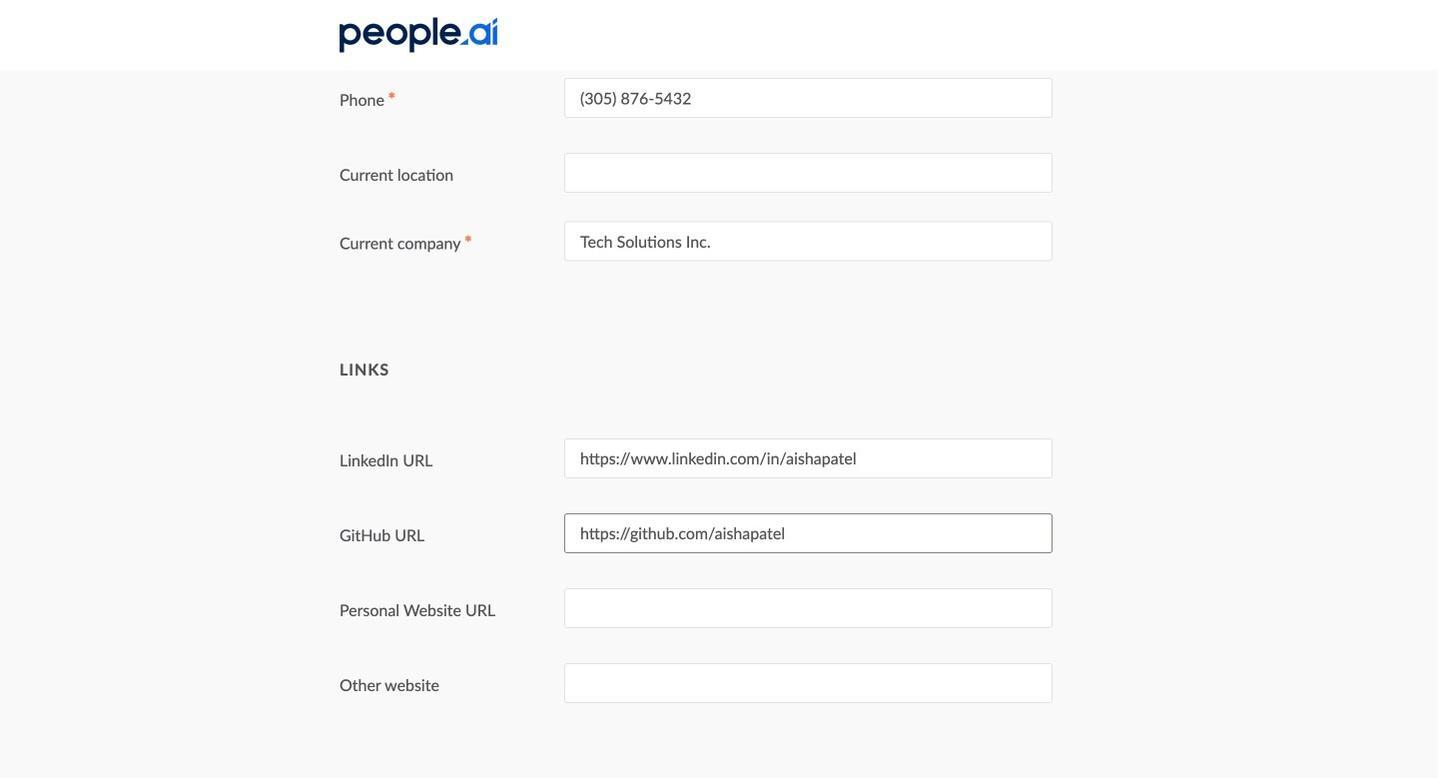 Task type: vqa. For each thing, say whether or not it's contained in the screenshot.
email field
yes



Task type: locate. For each thing, give the bounding box(es) containing it.
people.ai logo image
[[340, 17, 498, 52]]

None text field
[[564, 78, 1053, 118], [564, 153, 1053, 193], [564, 221, 1053, 261], [564, 588, 1053, 628], [564, 78, 1053, 118], [564, 153, 1053, 193], [564, 221, 1053, 261], [564, 588, 1053, 628]]

None text field
[[564, 438, 1053, 478], [564, 513, 1053, 553], [564, 663, 1053, 703], [564, 438, 1053, 478], [564, 513, 1053, 553], [564, 663, 1053, 703]]

None email field
[[564, 3, 1053, 43]]



